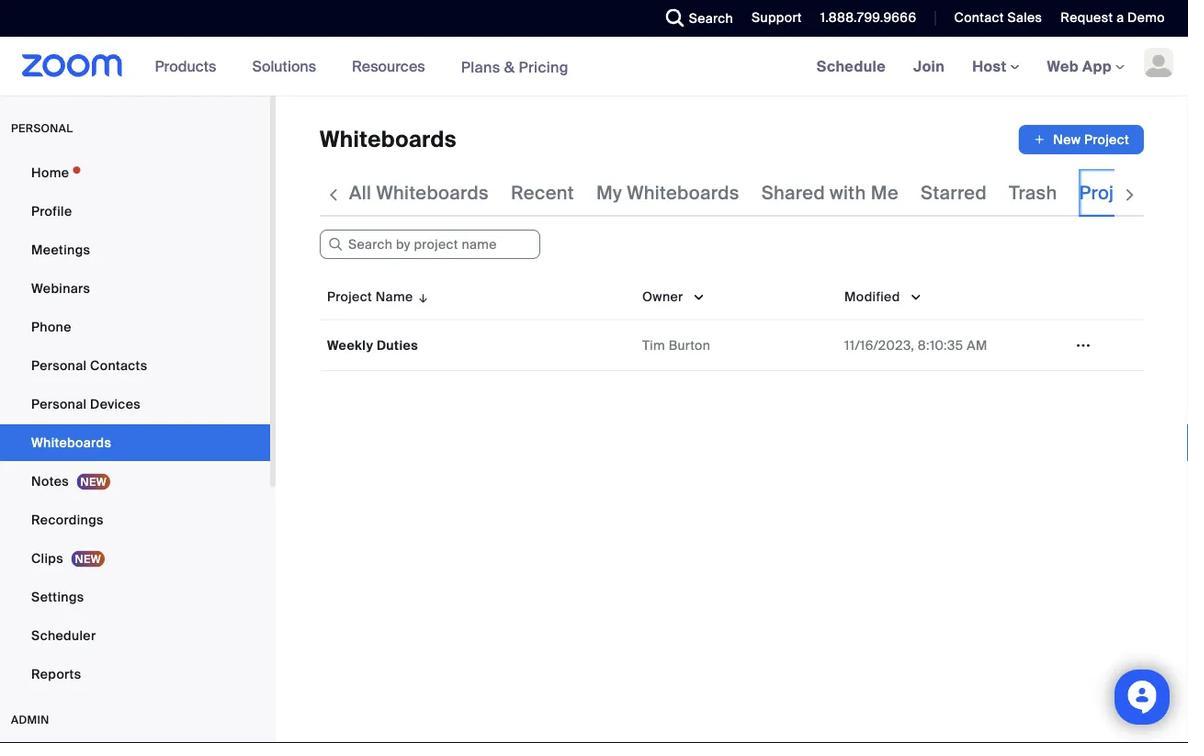 Task type: vqa. For each thing, say whether or not it's contained in the screenshot.
Security Group
no



Task type: locate. For each thing, give the bounding box(es) containing it.
modified
[[845, 288, 900, 305]]

solutions
[[252, 57, 316, 76]]

webinars link
[[0, 270, 270, 307]]

1.888.799.9666 button
[[807, 0, 921, 37], [820, 9, 917, 26]]

profile link
[[0, 193, 270, 230]]

1 horizontal spatial project
[[1084, 131, 1129, 148]]

project right new on the right top of the page
[[1084, 131, 1129, 148]]

recordings link
[[0, 502, 270, 539]]

11/16/2023, 8:10:35 am
[[845, 337, 988, 354]]

whiteboards up all
[[320, 125, 457, 154]]

demo
[[1128, 9, 1165, 26]]

banner containing products
[[0, 37, 1188, 97]]

application
[[320, 274, 1144, 371]]

scheduler link
[[0, 618, 270, 654]]

support link
[[738, 0, 807, 37], [752, 9, 802, 26]]

admin
[[11, 713, 49, 727]]

phone
[[31, 318, 71, 335]]

scheduler
[[31, 627, 96, 644]]

whiteboards inside personal menu menu
[[31, 434, 111, 451]]

1 personal from the top
[[31, 357, 87, 374]]

plans & pricing link
[[461, 57, 569, 77], [461, 57, 569, 77]]

0 horizontal spatial project
[[327, 288, 372, 305]]

devices
[[90, 396, 141, 413]]

1.888.799.9666 button up schedule
[[807, 0, 921, 37]]

banner
[[0, 37, 1188, 97]]

project inside button
[[1084, 131, 1129, 148]]

clips
[[31, 550, 63, 567]]

with
[[830, 181, 866, 204]]

tim burton
[[642, 337, 711, 354]]

home
[[31, 164, 69, 181]]

clips link
[[0, 540, 270, 577]]

reports
[[31, 666, 81, 683]]

schedule link
[[803, 37, 900, 96]]

edit project image
[[1069, 337, 1098, 354]]

me
[[871, 181, 899, 204]]

app
[[1083, 57, 1112, 76]]

personal inside "link"
[[31, 357, 87, 374]]

1 vertical spatial project
[[327, 288, 372, 305]]

notes
[[31, 473, 69, 490]]

recordings
[[31, 511, 104, 528]]

whiteboards up "search" text field
[[376, 181, 489, 204]]

am
[[967, 337, 988, 354]]

8:10:35
[[918, 337, 964, 354]]

shared with me
[[762, 181, 899, 204]]

webinars
[[31, 280, 90, 297]]

project left name at the top left of page
[[327, 288, 372, 305]]

phone link
[[0, 309, 270, 346]]

personal for personal contacts
[[31, 357, 87, 374]]

plans
[[461, 57, 500, 77]]

whiteboards application
[[320, 125, 1144, 154]]

request a demo link
[[1047, 0, 1188, 37], [1061, 9, 1165, 26]]

whiteboards inside application
[[320, 125, 457, 154]]

whiteboards down whiteboards application
[[627, 181, 739, 204]]

meetings
[[31, 241, 90, 258]]

a
[[1117, 9, 1124, 26]]

personal down 'phone'
[[31, 357, 87, 374]]

personal devices link
[[0, 386, 270, 423]]

contact sales link
[[940, 0, 1047, 37], [954, 9, 1042, 26]]

personal down personal contacts on the left of the page
[[31, 396, 87, 413]]

settings link
[[0, 579, 270, 616]]

2 personal from the top
[[31, 396, 87, 413]]

search button
[[652, 0, 738, 37]]

meetings link
[[0, 232, 270, 268]]

trash
[[1009, 181, 1057, 204]]

whiteboards
[[320, 125, 457, 154], [376, 181, 489, 204], [627, 181, 739, 204], [31, 434, 111, 451]]

pricing
[[519, 57, 569, 77]]

whiteboards down 'personal devices'
[[31, 434, 111, 451]]

1 vertical spatial personal
[[31, 396, 87, 413]]

project
[[1084, 131, 1129, 148], [327, 288, 372, 305]]

personal devices
[[31, 396, 141, 413]]

0 vertical spatial personal
[[31, 357, 87, 374]]

owner
[[642, 288, 683, 305]]

project name
[[327, 288, 413, 305]]

0 vertical spatial project
[[1084, 131, 1129, 148]]

weekly
[[327, 337, 373, 354]]

personal
[[31, 357, 87, 374], [31, 396, 87, 413]]

shared
[[762, 181, 825, 204]]

starred
[[921, 181, 987, 204]]

settings
[[31, 589, 84, 606]]

whiteboards link
[[0, 425, 270, 461]]

home link
[[0, 154, 270, 191]]

tim
[[642, 337, 665, 354]]

meetings navigation
[[803, 37, 1188, 97]]

plans & pricing
[[461, 57, 569, 77]]

all
[[349, 181, 372, 204]]

right image
[[1121, 182, 1140, 208]]



Task type: describe. For each thing, give the bounding box(es) containing it.
search
[[689, 10, 733, 27]]

personal contacts link
[[0, 347, 270, 384]]

1.888.799.9666
[[820, 9, 917, 26]]

my
[[596, 181, 622, 204]]

personal for personal devices
[[31, 396, 87, 413]]

application containing project name
[[320, 274, 1144, 371]]

products
[[155, 57, 216, 76]]

contacts
[[90, 357, 147, 374]]

personal
[[11, 121, 73, 136]]

recent
[[511, 181, 574, 204]]

resources
[[352, 57, 425, 76]]

add image
[[1033, 130, 1046, 149]]

profile
[[31, 203, 72, 220]]

new project
[[1053, 131, 1129, 148]]

web app
[[1047, 57, 1112, 76]]

sales
[[1008, 9, 1042, 26]]

host
[[972, 57, 1010, 76]]

personal menu menu
[[0, 154, 270, 695]]

products button
[[155, 37, 225, 96]]

solutions button
[[252, 37, 324, 96]]

product information navigation
[[141, 37, 583, 97]]

web
[[1047, 57, 1079, 76]]

duties
[[377, 337, 418, 354]]

1.888.799.9666 button up schedule link
[[820, 9, 917, 26]]

personal contacts
[[31, 357, 147, 374]]

Search text field
[[320, 230, 540, 259]]

notes link
[[0, 463, 270, 500]]

&
[[504, 57, 515, 77]]

tabs of all whiteboard page tab list
[[349, 169, 1153, 217]]

web app button
[[1047, 57, 1125, 76]]

schedule
[[817, 57, 886, 76]]

support
[[752, 9, 802, 26]]

left image
[[324, 182, 343, 208]]

zoom logo image
[[22, 54, 123, 77]]

projects
[[1079, 181, 1153, 204]]

join link
[[900, 37, 959, 96]]

request
[[1061, 9, 1113, 26]]

resources button
[[352, 37, 433, 96]]

weekly duties
[[327, 337, 418, 354]]

reports link
[[0, 656, 270, 693]]

burton
[[669, 337, 711, 354]]

new
[[1053, 131, 1081, 148]]

request a demo
[[1061, 9, 1165, 26]]

join
[[913, 57, 945, 76]]

contact sales
[[954, 9, 1042, 26]]

profile picture image
[[1144, 48, 1174, 77]]

name
[[376, 288, 413, 305]]

11/16/2023,
[[845, 337, 914, 354]]

all whiteboards
[[349, 181, 489, 204]]

new project button
[[1018, 125, 1144, 154]]

contact
[[954, 9, 1004, 26]]

arrow down image
[[413, 286, 430, 308]]

host button
[[972, 57, 1020, 76]]

my whiteboards
[[596, 181, 739, 204]]



